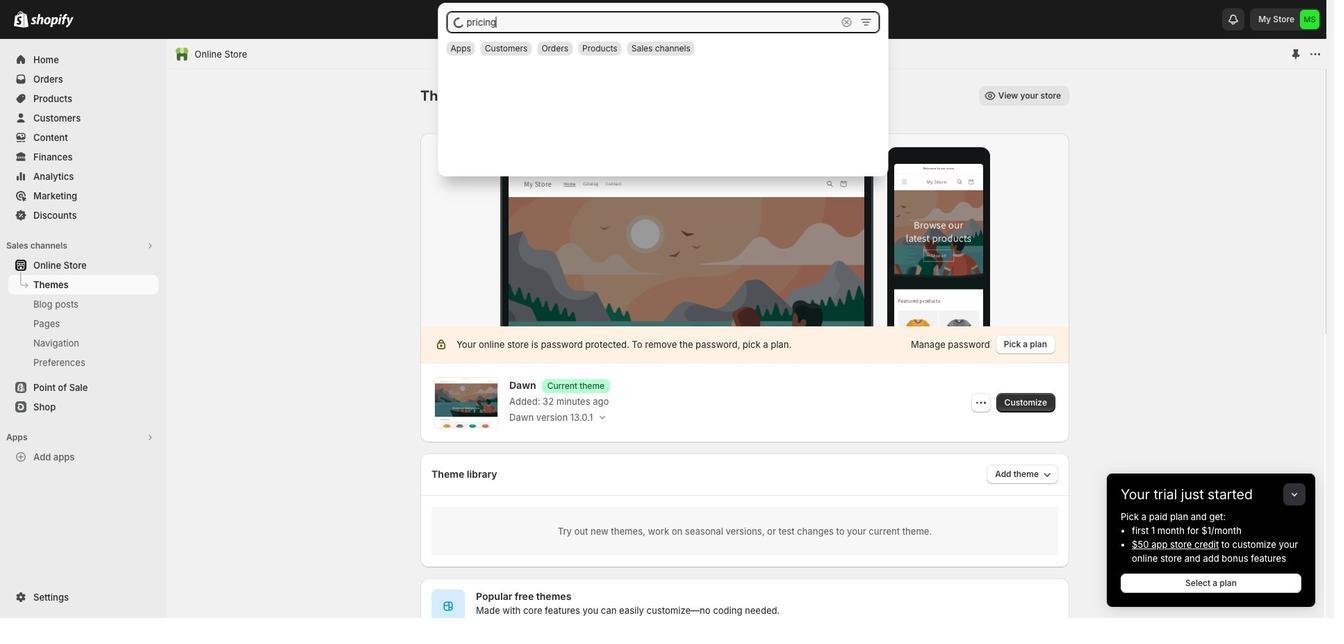Task type: vqa. For each thing, say whether or not it's contained in the screenshot.
'SHOPIFY' image
yes



Task type: describe. For each thing, give the bounding box(es) containing it.
online store image
[[175, 47, 189, 61]]

shopify image
[[31, 14, 74, 28]]



Task type: locate. For each thing, give the bounding box(es) containing it.
Search text field
[[465, 11, 834, 33]]



